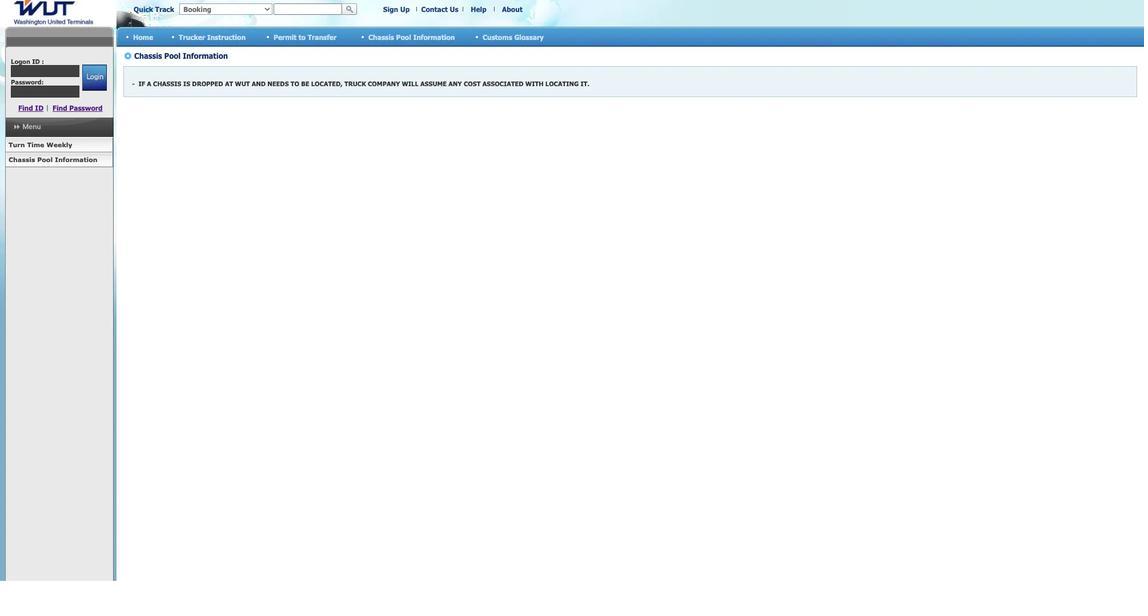 Task type: describe. For each thing, give the bounding box(es) containing it.
permit to transfer
[[274, 33, 337, 41]]

find id link
[[18, 104, 44, 112]]

chassis pool information inside "link"
[[9, 156, 97, 163]]

turn
[[9, 141, 25, 149]]

customs glossary
[[483, 33, 544, 41]]

track
[[155, 5, 174, 13]]

about link
[[502, 5, 523, 13]]

contact
[[421, 5, 448, 13]]

contact us
[[421, 5, 459, 13]]

find password link
[[53, 104, 103, 112]]

password
[[69, 104, 103, 112]]

weekly
[[46, 141, 72, 149]]

find for find password
[[53, 104, 67, 112]]

1 horizontal spatial chassis
[[369, 33, 394, 41]]

id for logon
[[32, 58, 40, 65]]

chassis pool information link
[[5, 153, 113, 167]]

password:
[[11, 78, 44, 86]]

glossary
[[515, 33, 544, 41]]

quick
[[134, 5, 153, 13]]

information inside chassis pool information "link"
[[55, 156, 97, 163]]

sign up link
[[383, 5, 410, 13]]

0 vertical spatial pool
[[396, 33, 411, 41]]

transfer
[[308, 33, 337, 41]]



Task type: locate. For each thing, give the bounding box(es) containing it.
information down contact
[[413, 33, 455, 41]]

information
[[413, 33, 455, 41], [55, 156, 97, 163]]

0 horizontal spatial chassis
[[9, 156, 35, 163]]

pool
[[396, 33, 411, 41], [37, 156, 53, 163]]

chassis pool information down turn time weekly link
[[9, 156, 97, 163]]

chassis down sign
[[369, 33, 394, 41]]

time
[[27, 141, 44, 149]]

0 horizontal spatial information
[[55, 156, 97, 163]]

1 vertical spatial id
[[35, 104, 44, 112]]

1 vertical spatial pool
[[37, 156, 53, 163]]

sign up
[[383, 5, 410, 13]]

login image
[[82, 65, 107, 91]]

1 vertical spatial information
[[55, 156, 97, 163]]

information down weekly
[[55, 156, 97, 163]]

chassis down "turn" at the top left of page
[[9, 156, 35, 163]]

0 horizontal spatial chassis pool information
[[9, 156, 97, 163]]

1 find from the left
[[18, 104, 33, 112]]

us
[[450, 5, 459, 13]]

id for find
[[35, 104, 44, 112]]

help link
[[471, 5, 487, 13]]

about
[[502, 5, 523, 13]]

chassis
[[369, 33, 394, 41], [9, 156, 35, 163]]

home
[[133, 33, 153, 41]]

pool inside "link"
[[37, 156, 53, 163]]

to
[[299, 33, 306, 41]]

0 vertical spatial information
[[413, 33, 455, 41]]

pool down up
[[396, 33, 411, 41]]

None password field
[[11, 86, 79, 98]]

logon id :
[[11, 58, 44, 65]]

1 horizontal spatial find
[[53, 104, 67, 112]]

chassis inside "link"
[[9, 156, 35, 163]]

None text field
[[274, 3, 342, 15], [11, 65, 79, 77], [274, 3, 342, 15], [11, 65, 79, 77]]

turn time weekly
[[9, 141, 72, 149]]

help
[[471, 5, 487, 13]]

chassis pool information down up
[[369, 33, 455, 41]]

1 horizontal spatial information
[[413, 33, 455, 41]]

chassis pool information
[[369, 33, 455, 41], [9, 156, 97, 163]]

find left the password
[[53, 104, 67, 112]]

sign
[[383, 5, 398, 13]]

find down password:
[[18, 104, 33, 112]]

1 vertical spatial chassis
[[9, 156, 35, 163]]

up
[[400, 5, 410, 13]]

permit
[[274, 33, 297, 41]]

1 horizontal spatial pool
[[396, 33, 411, 41]]

:
[[42, 58, 44, 65]]

1 horizontal spatial chassis pool information
[[369, 33, 455, 41]]

0 vertical spatial chassis pool information
[[369, 33, 455, 41]]

instruction
[[207, 33, 246, 41]]

id left :
[[32, 58, 40, 65]]

2 find from the left
[[53, 104, 67, 112]]

customs
[[483, 33, 513, 41]]

id down password:
[[35, 104, 44, 112]]

find id
[[18, 104, 44, 112]]

0 vertical spatial id
[[32, 58, 40, 65]]

turn time weekly link
[[5, 138, 113, 153]]

pool down turn time weekly
[[37, 156, 53, 163]]

trucker instruction
[[179, 33, 246, 41]]

0 horizontal spatial pool
[[37, 156, 53, 163]]

logon
[[11, 58, 30, 65]]

1 vertical spatial chassis pool information
[[9, 156, 97, 163]]

trucker
[[179, 33, 205, 41]]

find for find id
[[18, 104, 33, 112]]

contact us link
[[421, 5, 459, 13]]

id
[[32, 58, 40, 65], [35, 104, 44, 112]]

find password
[[53, 104, 103, 112]]

quick track
[[134, 5, 174, 13]]

0 horizontal spatial find
[[18, 104, 33, 112]]

find
[[18, 104, 33, 112], [53, 104, 67, 112]]

0 vertical spatial chassis
[[369, 33, 394, 41]]



Task type: vqa. For each thing, say whether or not it's contained in the screenshot.
the 12:52:51
no



